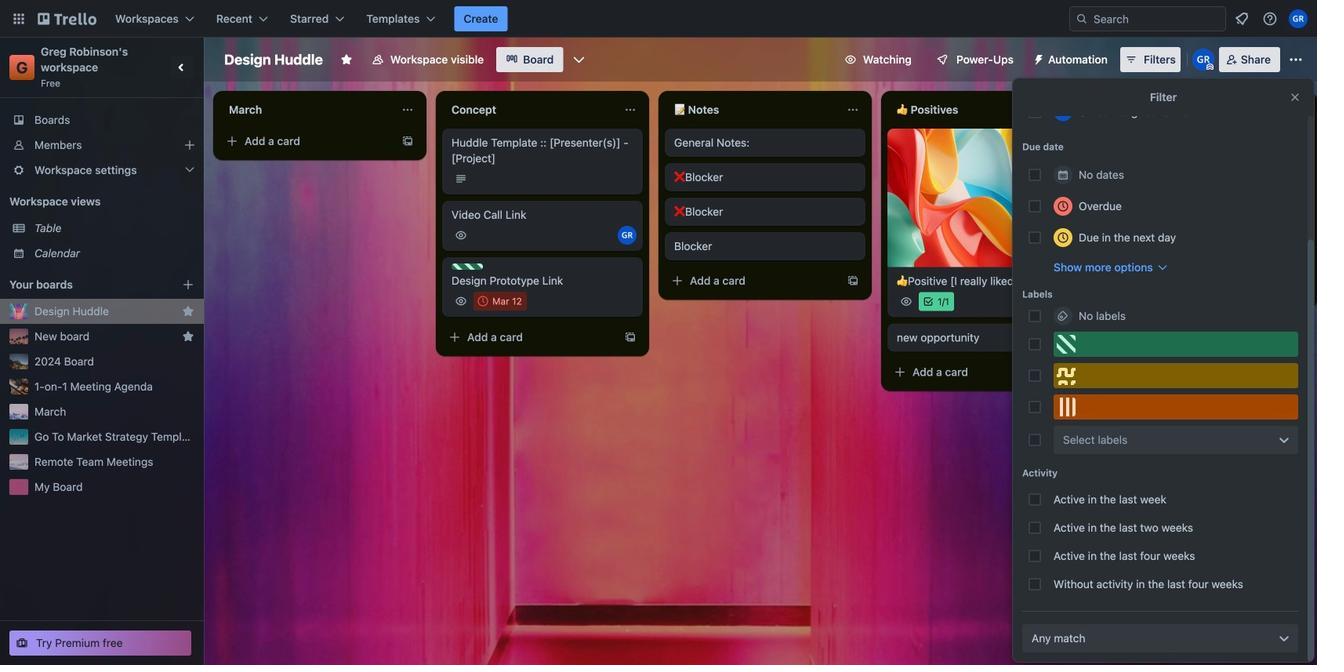 Task type: vqa. For each thing, say whether or not it's contained in the screenshot.
Greg Robinson (gregrobinson96) icon to the middle
yes



Task type: describe. For each thing, give the bounding box(es) containing it.
customize views image
[[571, 52, 587, 67]]

open information menu image
[[1263, 11, 1278, 27]]

add board image
[[182, 278, 195, 291]]

color: orange, title: none element
[[1054, 395, 1299, 420]]

your boards with 8 items element
[[9, 275, 158, 294]]

color: green, title: none image
[[452, 264, 483, 270]]

color: yellow, title: none element
[[1054, 363, 1299, 388]]

back to home image
[[38, 6, 96, 31]]

workspace navigation collapse icon image
[[171, 56, 193, 78]]

primary element
[[0, 0, 1318, 38]]

0 notifications image
[[1233, 9, 1252, 28]]

sm image
[[1027, 47, 1049, 69]]

color: green, title: none element
[[1054, 332, 1299, 357]]

1 starred icon image from the top
[[182, 305, 195, 318]]

0 vertical spatial greg robinson (gregrobinson96) image
[[1289, 9, 1308, 28]]

1 horizontal spatial greg robinson (gregrobinson96) image
[[1193, 49, 1215, 71]]

search image
[[1076, 13, 1089, 25]]



Task type: locate. For each thing, give the bounding box(es) containing it.
Board name text field
[[216, 47, 331, 72]]

Search field
[[1089, 8, 1226, 30]]

None text field
[[442, 97, 618, 122], [888, 97, 1064, 122], [442, 97, 618, 122], [888, 97, 1064, 122]]

0 vertical spatial starred icon image
[[182, 305, 195, 318]]

greg robinson (gregrobinson96) image
[[1289, 9, 1308, 28], [1054, 102, 1073, 122]]

greg robinson (gregrobinson96) image
[[1193, 49, 1215, 71], [618, 226, 637, 245]]

this member is an admin of this board. image
[[1207, 64, 1214, 71]]

create from template… image
[[402, 135, 414, 147], [847, 275, 860, 287], [624, 331, 637, 344], [1070, 366, 1082, 379]]

1 vertical spatial greg robinson (gregrobinson96) image
[[1054, 102, 1073, 122]]

0 horizontal spatial greg robinson (gregrobinson96) image
[[618, 226, 637, 245]]

2 starred icon image from the top
[[182, 330, 195, 343]]

1 vertical spatial starred icon image
[[182, 330, 195, 343]]

0 horizontal spatial greg robinson (gregrobinson96) image
[[1054, 102, 1073, 122]]

0 vertical spatial greg robinson (gregrobinson96) image
[[1193, 49, 1215, 71]]

1 horizontal spatial greg robinson (gregrobinson96) image
[[1289, 9, 1308, 28]]

None text field
[[220, 97, 395, 122], [665, 97, 841, 122], [220, 97, 395, 122], [665, 97, 841, 122]]

starred icon image
[[182, 305, 195, 318], [182, 330, 195, 343]]

star or unstar board image
[[340, 53, 353, 66]]

close popover image
[[1289, 91, 1302, 104]]

None checkbox
[[1120, 210, 1169, 229], [474, 292, 527, 311], [1120, 210, 1169, 229], [474, 292, 527, 311]]

1 vertical spatial greg robinson (gregrobinson96) image
[[618, 226, 637, 245]]

show menu image
[[1289, 52, 1304, 67]]



